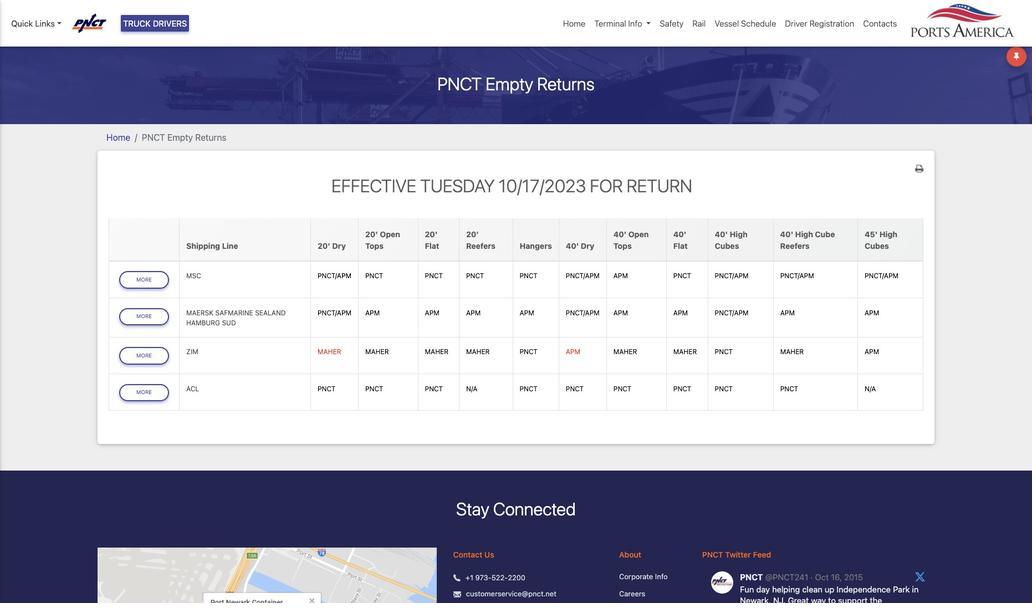 Task type: locate. For each thing, give the bounding box(es) containing it.
zim
[[186, 348, 198, 356]]

2 n/a from the left
[[865, 384, 876, 393]]

40' right 40' open tops at right top
[[673, 229, 686, 239]]

high
[[730, 229, 748, 239], [795, 229, 813, 239], [880, 229, 897, 239]]

40' high cube reefers
[[780, 229, 835, 250]]

0 vertical spatial info
[[628, 18, 642, 28]]

cubes down 45'
[[865, 241, 889, 250]]

reefers
[[466, 241, 496, 250], [780, 241, 810, 250]]

more button for msc
[[119, 271, 169, 289]]

returns
[[537, 73, 595, 94], [195, 132, 226, 142]]

high inside 40' high cubes
[[730, 229, 748, 239]]

1 dry from the left
[[332, 241, 346, 250]]

40' open tops
[[613, 229, 649, 250]]

2 more from the top
[[136, 313, 152, 319]]

2 high from the left
[[795, 229, 813, 239]]

info up careers link
[[655, 572, 668, 581]]

3 high from the left
[[880, 229, 897, 239]]

1 more button from the top
[[119, 271, 169, 289]]

truck drivers link
[[121, 15, 189, 32]]

vessel schedule link
[[710, 13, 781, 34]]

hangers
[[520, 241, 552, 250]]

tops inside "20' open tops"
[[365, 241, 384, 250]]

open for 40' open tops
[[628, 229, 649, 239]]

open left the "20' flat"
[[380, 229, 400, 239]]

twitter
[[725, 550, 751, 559]]

2 tops from the left
[[613, 241, 632, 250]]

flat for 40' flat
[[673, 241, 688, 250]]

0 horizontal spatial info
[[628, 18, 642, 28]]

1 vertical spatial home link
[[106, 132, 130, 142]]

flat left the 20' reefers
[[425, 241, 439, 250]]

1 vertical spatial info
[[655, 572, 668, 581]]

0 vertical spatial pnct empty returns
[[437, 73, 595, 94]]

0 horizontal spatial open
[[380, 229, 400, 239]]

maersk
[[186, 309, 213, 317]]

1 vertical spatial home
[[106, 132, 130, 142]]

40' inside 40' high cube reefers
[[780, 229, 793, 239]]

1 reefers from the left
[[466, 241, 496, 250]]

0 horizontal spatial home link
[[106, 132, 130, 142]]

0 horizontal spatial dry
[[332, 241, 346, 250]]

20' inside "20' open tops"
[[365, 229, 378, 239]]

n/a
[[466, 384, 477, 393], [865, 384, 876, 393]]

1 horizontal spatial info
[[655, 572, 668, 581]]

4 more button from the top
[[119, 384, 169, 402]]

more button for acl
[[119, 384, 169, 402]]

2 reefers from the left
[[780, 241, 810, 250]]

pnct
[[437, 73, 482, 94], [142, 132, 165, 142], [365, 272, 383, 280], [425, 272, 443, 280], [466, 272, 484, 280], [520, 272, 538, 280], [673, 272, 691, 280], [520, 348, 538, 356], [715, 348, 733, 356], [318, 384, 336, 393], [365, 384, 383, 393], [425, 384, 443, 393], [520, 384, 538, 393], [566, 384, 584, 393], [613, 384, 631, 393], [673, 384, 691, 393], [715, 384, 733, 393], [780, 384, 798, 393], [702, 550, 723, 559]]

info
[[628, 18, 642, 28], [655, 572, 668, 581]]

registration
[[810, 18, 854, 28]]

cubes
[[715, 241, 739, 250], [865, 241, 889, 250]]

high inside 45' high cubes
[[880, 229, 897, 239]]

careers link
[[619, 589, 686, 600]]

info inside terminal info link
[[628, 18, 642, 28]]

flat right 40' open tops at right top
[[673, 241, 688, 250]]

cubes inside 40' high cubes
[[715, 241, 739, 250]]

1 cubes from the left
[[715, 241, 739, 250]]

tops right 20' dry
[[365, 241, 384, 250]]

tops
[[365, 241, 384, 250], [613, 241, 632, 250]]

0 horizontal spatial high
[[730, 229, 748, 239]]

empty
[[486, 73, 533, 94], [167, 132, 193, 142]]

home link
[[559, 13, 590, 34], [106, 132, 130, 142]]

1 maher from the left
[[318, 348, 341, 356]]

40' right hangers in the top right of the page
[[566, 241, 579, 250]]

0 vertical spatial home link
[[559, 13, 590, 34]]

open for 20' open tops
[[380, 229, 400, 239]]

truck
[[123, 18, 151, 28]]

1 n/a from the left
[[466, 384, 477, 393]]

40' high cubes
[[715, 229, 748, 250]]

terminal info
[[594, 18, 642, 28]]

customerservice@pnct.net
[[466, 589, 556, 598]]

0 horizontal spatial cubes
[[715, 241, 739, 250]]

1 horizontal spatial empty
[[486, 73, 533, 94]]

20'
[[365, 229, 378, 239], [425, 229, 438, 239], [466, 229, 479, 239], [318, 241, 330, 250]]

open left 40' flat
[[628, 229, 649, 239]]

more button for maersk safmarine sealand hamburg sud
[[119, 308, 169, 326]]

0 horizontal spatial pnct empty returns
[[142, 132, 226, 142]]

20' reefers
[[466, 229, 496, 250]]

drivers
[[153, 18, 187, 28]]

+1 973-522-2200 link
[[466, 572, 525, 583]]

1 flat from the left
[[425, 241, 439, 250]]

open inside 40' open tops
[[628, 229, 649, 239]]

home
[[563, 18, 586, 28], [106, 132, 130, 142]]

open inside "20' open tops"
[[380, 229, 400, 239]]

1 vertical spatial returns
[[195, 132, 226, 142]]

2 more button from the top
[[119, 308, 169, 326]]

20' dry
[[318, 241, 346, 250]]

3 more from the top
[[136, 352, 152, 359]]

info for terminal info
[[628, 18, 642, 28]]

corporate
[[619, 572, 653, 581]]

cubes inside 45' high cubes
[[865, 241, 889, 250]]

1 horizontal spatial dry
[[581, 241, 594, 250]]

tops inside 40' open tops
[[613, 241, 632, 250]]

20' for 20' open tops
[[365, 229, 378, 239]]

tops for 40'
[[613, 241, 632, 250]]

1 horizontal spatial home link
[[559, 13, 590, 34]]

0 horizontal spatial tops
[[365, 241, 384, 250]]

corporate info
[[619, 572, 668, 581]]

0 vertical spatial empty
[[486, 73, 533, 94]]

4 more from the top
[[136, 389, 152, 395]]

2 cubes from the left
[[865, 241, 889, 250]]

2 maher from the left
[[365, 348, 389, 356]]

0 horizontal spatial n/a
[[466, 384, 477, 393]]

20' for 20' reefers
[[466, 229, 479, 239]]

2 open from the left
[[628, 229, 649, 239]]

1 more from the top
[[136, 277, 152, 283]]

apm
[[613, 272, 628, 280], [365, 309, 380, 317], [425, 309, 439, 317], [466, 309, 481, 317], [520, 309, 534, 317], [613, 309, 628, 317], [673, 309, 688, 317], [780, 309, 795, 317], [865, 309, 879, 317], [566, 348, 580, 356], [865, 348, 879, 356]]

maher
[[318, 348, 341, 356], [365, 348, 389, 356], [425, 348, 448, 356], [466, 348, 490, 356], [613, 348, 637, 356], [673, 348, 697, 356], [780, 348, 804, 356]]

+1
[[466, 573, 473, 582]]

more button for zim
[[119, 347, 169, 365]]

flat
[[425, 241, 439, 250], [673, 241, 688, 250]]

2 flat from the left
[[673, 241, 688, 250]]

dry left 40' open tops at right top
[[581, 241, 594, 250]]

1 vertical spatial empty
[[167, 132, 193, 142]]

terminal
[[594, 18, 626, 28]]

info right terminal
[[628, 18, 642, 28]]

1 horizontal spatial returns
[[537, 73, 595, 94]]

1 horizontal spatial n/a
[[865, 384, 876, 393]]

45'
[[865, 229, 878, 239]]

0 horizontal spatial reefers
[[466, 241, 496, 250]]

feed
[[753, 550, 771, 559]]

40'
[[613, 229, 626, 239], [673, 229, 686, 239], [715, 229, 728, 239], [780, 229, 793, 239], [566, 241, 579, 250]]

stay connected
[[456, 499, 576, 520]]

40' right 40' flat
[[715, 229, 728, 239]]

info inside corporate info link
[[655, 572, 668, 581]]

line
[[222, 241, 238, 250]]

0 horizontal spatial empty
[[167, 132, 193, 142]]

high inside 40' high cube reefers
[[795, 229, 813, 239]]

sud
[[222, 318, 236, 327]]

20' inside the "20' flat"
[[425, 229, 438, 239]]

driver registration
[[785, 18, 854, 28]]

sealand
[[255, 309, 286, 317]]

1 horizontal spatial high
[[795, 229, 813, 239]]

1 horizontal spatial reefers
[[780, 241, 810, 250]]

high for 40' high cube reefers
[[795, 229, 813, 239]]

acl
[[186, 384, 199, 393]]

more button
[[119, 271, 169, 289], [119, 308, 169, 326], [119, 347, 169, 365], [119, 384, 169, 402]]

open
[[380, 229, 400, 239], [628, 229, 649, 239]]

maersk safmarine sealand hamburg sud
[[186, 309, 286, 327]]

1 horizontal spatial open
[[628, 229, 649, 239]]

0 horizontal spatial flat
[[425, 241, 439, 250]]

0 horizontal spatial returns
[[195, 132, 226, 142]]

1 horizontal spatial flat
[[673, 241, 688, 250]]

1 high from the left
[[730, 229, 748, 239]]

careers
[[619, 589, 645, 598]]

3 more button from the top
[[119, 347, 169, 365]]

40' inside 40' open tops
[[613, 229, 626, 239]]

3 maher from the left
[[425, 348, 448, 356]]

cube
[[815, 229, 835, 239]]

cubes right 40' flat
[[715, 241, 739, 250]]

tuesday
[[420, 175, 495, 196]]

2 horizontal spatial high
[[880, 229, 897, 239]]

1 vertical spatial pnct empty returns
[[142, 132, 226, 142]]

20' inside the 20' reefers
[[466, 229, 479, 239]]

dry
[[332, 241, 346, 250], [581, 241, 594, 250]]

40' inside 40' flat
[[673, 229, 686, 239]]

1 horizontal spatial cubes
[[865, 241, 889, 250]]

pnct/apm
[[318, 272, 351, 280], [566, 272, 600, 280], [715, 272, 749, 280], [780, 272, 814, 280], [865, 272, 898, 280], [318, 309, 351, 317], [566, 309, 600, 317], [715, 309, 749, 317]]

dry left "20' open tops"
[[332, 241, 346, 250]]

pnct empty returns
[[437, 73, 595, 94], [142, 132, 226, 142]]

40' left cube
[[780, 229, 793, 239]]

1 tops from the left
[[365, 241, 384, 250]]

tops for 20'
[[365, 241, 384, 250]]

safmarine
[[215, 309, 253, 317]]

1 horizontal spatial tops
[[613, 241, 632, 250]]

40' inside 40' high cubes
[[715, 229, 728, 239]]

2 dry from the left
[[581, 241, 594, 250]]

1 open from the left
[[380, 229, 400, 239]]

40' down for
[[613, 229, 626, 239]]

tops right 40' dry
[[613, 241, 632, 250]]

more
[[136, 277, 152, 283], [136, 313, 152, 319], [136, 352, 152, 359], [136, 389, 152, 395]]

rail
[[692, 18, 706, 28]]

40' for 40' high cubes
[[715, 229, 728, 239]]

0 vertical spatial home
[[563, 18, 586, 28]]



Task type: describe. For each thing, give the bounding box(es) containing it.
973-
[[475, 573, 491, 582]]

truck drivers
[[123, 18, 187, 28]]

6 maher from the left
[[673, 348, 697, 356]]

dry for 20' dry
[[332, 241, 346, 250]]

links
[[35, 18, 55, 28]]

dry for 40' dry
[[581, 241, 594, 250]]

2200
[[508, 573, 525, 582]]

effective tuesday 10/17/2023 for return
[[332, 175, 692, 196]]

high for 45' high cubes
[[880, 229, 897, 239]]

effective
[[332, 175, 416, 196]]

rail link
[[688, 13, 710, 34]]

+1 973-522-2200
[[466, 573, 525, 582]]

cubes for 45'
[[865, 241, 889, 250]]

stay
[[456, 499, 489, 520]]

40' for 40' high cube reefers
[[780, 229, 793, 239]]

cubes for 40'
[[715, 241, 739, 250]]

1 horizontal spatial home
[[563, 18, 586, 28]]

40' for 40' dry
[[566, 241, 579, 250]]

contact us
[[453, 550, 494, 559]]

about
[[619, 550, 641, 559]]

20' flat
[[425, 229, 439, 250]]

0 horizontal spatial home
[[106, 132, 130, 142]]

more for maersk safmarine sealand hamburg sud
[[136, 313, 152, 319]]

vessel schedule
[[715, 18, 776, 28]]

us
[[484, 550, 494, 559]]

contacts link
[[859, 13, 902, 34]]

20' open tops
[[365, 229, 400, 250]]

pnct twitter feed
[[702, 550, 771, 559]]

schedule
[[741, 18, 776, 28]]

safety
[[660, 18, 684, 28]]

40' for 40' flat
[[673, 229, 686, 239]]

20' for 20' flat
[[425, 229, 438, 239]]

flat for 20' flat
[[425, 241, 439, 250]]

1 horizontal spatial pnct empty returns
[[437, 73, 595, 94]]

522-
[[491, 573, 508, 582]]

vessel
[[715, 18, 739, 28]]

more for msc
[[136, 277, 152, 283]]

contacts
[[863, 18, 897, 28]]

5 maher from the left
[[613, 348, 637, 356]]

print image
[[915, 164, 923, 173]]

quick
[[11, 18, 33, 28]]

reefers inside 40' high cube reefers
[[780, 241, 810, 250]]

high for 40' high cubes
[[730, 229, 748, 239]]

more for zim
[[136, 352, 152, 359]]

quick links
[[11, 18, 55, 28]]

45' high cubes
[[865, 229, 897, 250]]

connected
[[493, 499, 576, 520]]

customerservice@pnct.net link
[[466, 589, 556, 600]]

20' for 20' dry
[[318, 241, 330, 250]]

shipping line
[[186, 241, 238, 250]]

contact
[[453, 550, 482, 559]]

for
[[590, 175, 623, 196]]

terminal info link
[[590, 13, 655, 34]]

driver
[[785, 18, 807, 28]]

info for corporate info
[[655, 572, 668, 581]]

40' for 40' open tops
[[613, 229, 626, 239]]

4 maher from the left
[[466, 348, 490, 356]]

7 maher from the left
[[780, 348, 804, 356]]

driver registration link
[[781, 13, 859, 34]]

corporate info link
[[619, 571, 686, 582]]

40' flat
[[673, 229, 688, 250]]

shipping
[[186, 241, 220, 250]]

quick links link
[[11, 17, 61, 30]]

40' dry
[[566, 241, 594, 250]]

hamburg
[[186, 318, 220, 327]]

10/17/2023
[[499, 175, 586, 196]]

msc
[[186, 272, 201, 280]]

0 vertical spatial returns
[[537, 73, 595, 94]]

return
[[627, 175, 692, 196]]

safety link
[[655, 13, 688, 34]]

more for acl
[[136, 389, 152, 395]]



Task type: vqa. For each thing, say whether or not it's contained in the screenshot.
EFFECTIVE DATE: 06-01- 2023
no



